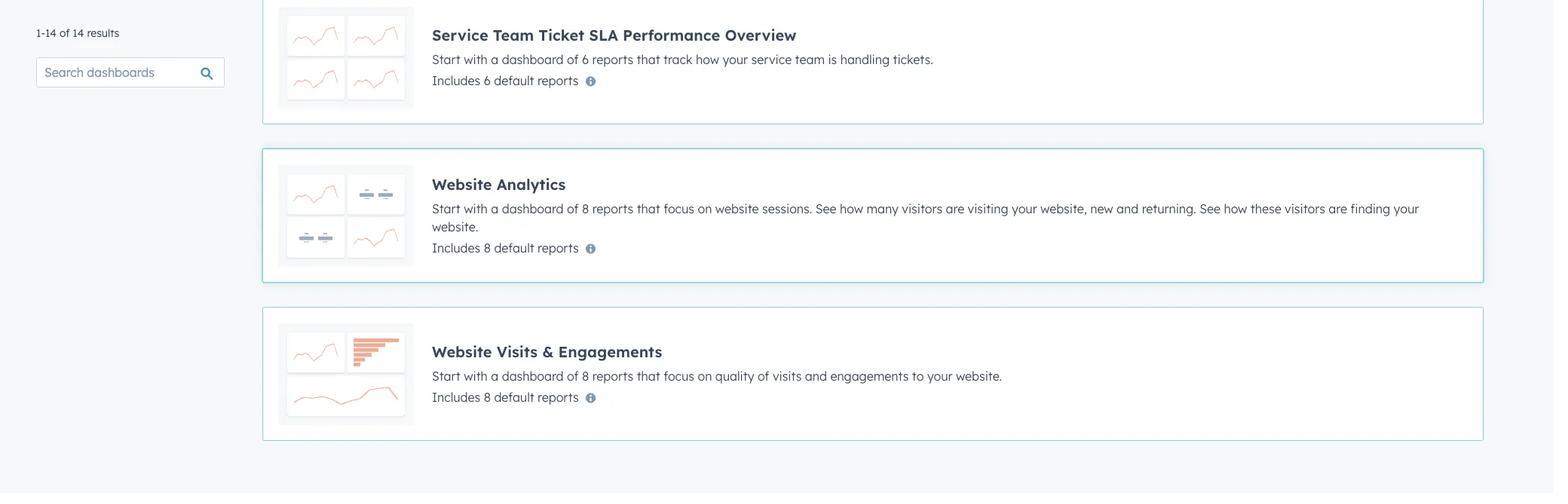 Task type: locate. For each thing, give the bounding box(es) containing it.
default down analytics
[[494, 240, 534, 255]]

1 on from the top
[[698, 201, 712, 216]]

and inside website analytics start with a dashboard of 8 reports that focus on website sessions. see how many visitors are visiting your website, new and returning. see how these visitors are finding your website.
[[1117, 201, 1139, 216]]

are
[[946, 201, 964, 216], [1329, 201, 1347, 216]]

website visits & engagements start with a dashboard of 8 reports that focus on quality of visits and engagements to your website.
[[432, 342, 1002, 383]]

default down visits
[[494, 389, 534, 404]]

0 horizontal spatial 14
[[45, 26, 57, 40]]

your down overview
[[723, 52, 748, 67]]

a
[[491, 52, 499, 67], [491, 201, 499, 216], [491, 368, 499, 383]]

includes for website analytics
[[432, 240, 480, 255]]

website for website analytics
[[432, 175, 492, 193]]

how
[[696, 52, 719, 67], [840, 201, 863, 216], [1224, 201, 1247, 216]]

includes
[[432, 73, 480, 88], [432, 240, 480, 255], [432, 389, 480, 404]]

on left quality
[[698, 368, 712, 383]]

3 start from the top
[[432, 368, 460, 383]]

0 vertical spatial includes
[[432, 73, 480, 88]]

visiting
[[968, 201, 1008, 216]]

and
[[1117, 201, 1139, 216], [805, 368, 827, 383]]

1 horizontal spatial see
[[1200, 201, 1221, 216]]

website
[[432, 175, 492, 193], [432, 342, 492, 361]]

none checkbox containing website analytics
[[262, 149, 1484, 283]]

start inside service team ticket sla performance overview start with a dashboard of 6 reports that track how your service team is handling tickets.
[[432, 52, 460, 67]]

includes 8 default reports inside option
[[432, 240, 579, 255]]

0 vertical spatial website.
[[432, 219, 478, 234]]

team
[[493, 25, 534, 44]]

0 vertical spatial and
[[1117, 201, 1139, 216]]

1 vertical spatial dashboard
[[502, 201, 564, 216]]

on left website on the left top of page
[[698, 201, 712, 216]]

1 default from the top
[[494, 73, 534, 88]]

3 with from the top
[[464, 368, 488, 383]]

website left analytics
[[432, 175, 492, 193]]

visitors right 'these' at top
[[1285, 201, 1325, 216]]

default
[[494, 73, 534, 88], [494, 240, 534, 255], [494, 389, 534, 404]]

see
[[816, 201, 837, 216], [1200, 201, 1221, 216]]

see right returning.
[[1200, 201, 1221, 216]]

1 horizontal spatial 14
[[73, 26, 84, 40]]

2 start from the top
[[432, 201, 460, 216]]

includes 6 default reports
[[432, 73, 579, 88]]

overview
[[725, 25, 797, 44]]

2 vertical spatial default
[[494, 389, 534, 404]]

2 vertical spatial that
[[637, 368, 660, 383]]

website.
[[432, 219, 478, 234], [956, 368, 1002, 383]]

1 vertical spatial includes
[[432, 240, 480, 255]]

2 includes 8 default reports from the top
[[432, 389, 579, 404]]

1 vertical spatial and
[[805, 368, 827, 383]]

1 vertical spatial default
[[494, 240, 534, 255]]

engagements
[[558, 342, 662, 361]]

2 focus from the top
[[664, 368, 694, 383]]

reports
[[592, 52, 633, 67], [538, 73, 579, 88], [592, 201, 633, 216], [538, 240, 579, 255], [592, 368, 633, 383], [538, 389, 579, 404]]

2 vertical spatial start
[[432, 368, 460, 383]]

0 vertical spatial start
[[432, 52, 460, 67]]

start
[[432, 52, 460, 67], [432, 201, 460, 216], [432, 368, 460, 383]]

2 vertical spatial with
[[464, 368, 488, 383]]

0 vertical spatial focus
[[664, 201, 694, 216]]

how right track
[[696, 52, 719, 67]]

2 see from the left
[[1200, 201, 1221, 216]]

1 includes 8 default reports from the top
[[432, 240, 579, 255]]

dashboard
[[502, 52, 564, 67], [502, 201, 564, 216], [502, 368, 564, 383]]

1 are from the left
[[946, 201, 964, 216]]

0 vertical spatial a
[[491, 52, 499, 67]]

default for visits
[[494, 389, 534, 404]]

sla
[[589, 25, 618, 44]]

0 vertical spatial default
[[494, 73, 534, 88]]

website left visits
[[432, 342, 492, 361]]

1 website from the top
[[432, 175, 492, 193]]

0 vertical spatial dashboard
[[502, 52, 564, 67]]

focus inside website analytics start with a dashboard of 8 reports that focus on website sessions. see how many visitors are visiting your website, new and returning. see how these visitors are finding your website.
[[664, 201, 694, 216]]

0 horizontal spatial are
[[946, 201, 964, 216]]

2 website from the top
[[432, 342, 492, 361]]

visitors right many
[[902, 201, 943, 216]]

1 horizontal spatial are
[[1329, 201, 1347, 216]]

1 vertical spatial with
[[464, 201, 488, 216]]

quality
[[715, 368, 754, 383]]

0 vertical spatial 6
[[582, 52, 589, 67]]

1 horizontal spatial how
[[840, 201, 863, 216]]

2 are from the left
[[1329, 201, 1347, 216]]

0 vertical spatial website
[[432, 175, 492, 193]]

0 horizontal spatial and
[[805, 368, 827, 383]]

Search search field
[[36, 57, 225, 87]]

6 down service
[[484, 73, 491, 88]]

14
[[45, 26, 57, 40], [73, 26, 84, 40]]

none checkbox "service team ticket sla performance overview"
[[262, 0, 1484, 124]]

0 horizontal spatial 6
[[484, 73, 491, 88]]

how left 'these' at top
[[1224, 201, 1247, 216]]

service team ticket sla performance overview start with a dashboard of 6 reports that track how your service team is handling tickets.
[[432, 25, 933, 67]]

a down visits
[[491, 368, 499, 383]]

performance
[[623, 25, 720, 44]]

your inside service team ticket sla performance overview start with a dashboard of 6 reports that track how your service team is handling tickets.
[[723, 52, 748, 67]]

2 a from the top
[[491, 201, 499, 216]]

dashboard down &
[[502, 368, 564, 383]]

with inside website visits & engagements start with a dashboard of 8 reports that focus on quality of visits and engagements to your website.
[[464, 368, 488, 383]]

0 horizontal spatial see
[[816, 201, 837, 216]]

8 inside website visits & engagements start with a dashboard of 8 reports that focus on quality of visits and engagements to your website.
[[582, 368, 589, 383]]

1 focus from the top
[[664, 201, 694, 216]]

0 vertical spatial includes 8 default reports
[[432, 240, 579, 255]]

on
[[698, 201, 712, 216], [698, 368, 712, 383]]

with
[[464, 52, 488, 67], [464, 201, 488, 216], [464, 368, 488, 383]]

start inside website analytics start with a dashboard of 8 reports that focus on website sessions. see how many visitors are visiting your website, new and returning. see how these visitors are finding your website.
[[432, 201, 460, 216]]

and inside website visits & engagements start with a dashboard of 8 reports that focus on quality of visits and engagements to your website.
[[805, 368, 827, 383]]

1-14 of 14 results
[[36, 26, 119, 40]]

3 a from the top
[[491, 368, 499, 383]]

1 vertical spatial none checkbox
[[262, 149, 1484, 283]]

default for analytics
[[494, 240, 534, 255]]

6
[[582, 52, 589, 67], [484, 73, 491, 88]]

and right visits
[[805, 368, 827, 383]]

0 horizontal spatial visitors
[[902, 201, 943, 216]]

0 vertical spatial none checkbox
[[262, 0, 1484, 124]]

0 vertical spatial with
[[464, 52, 488, 67]]

that
[[637, 52, 660, 67], [637, 201, 660, 216], [637, 368, 660, 383]]

how inside service team ticket sla performance overview start with a dashboard of 6 reports that track how your service team is handling tickets.
[[696, 52, 719, 67]]

includes 8 default reports down visits
[[432, 389, 579, 404]]

None checkbox
[[262, 0, 1484, 124], [262, 149, 1484, 283]]

6 down ticket
[[582, 52, 589, 67]]

1 horizontal spatial 6
[[582, 52, 589, 67]]

on inside website analytics start with a dashboard of 8 reports that focus on website sessions. see how many visitors are visiting your website, new and returning. see how these visitors are finding your website.
[[698, 201, 712, 216]]

website. inside website visits & engagements start with a dashboard of 8 reports that focus on quality of visits and engagements to your website.
[[956, 368, 1002, 383]]

0 horizontal spatial how
[[696, 52, 719, 67]]

to
[[912, 368, 924, 383]]

see right 'sessions.'
[[816, 201, 837, 216]]

are left visiting
[[946, 201, 964, 216]]

website,
[[1041, 201, 1087, 216]]

your right the finding
[[1394, 201, 1419, 216]]

how for overview
[[696, 52, 719, 67]]

website inside website visits & engagements start with a dashboard of 8 reports that focus on quality of visits and engagements to your website.
[[432, 342, 492, 361]]

reports inside website visits & engagements start with a dashboard of 8 reports that focus on quality of visits and engagements to your website.
[[592, 368, 633, 383]]

1 horizontal spatial visitors
[[1285, 201, 1325, 216]]

1 vertical spatial that
[[637, 201, 660, 216]]

none checkbox containing service team ticket sla performance overview
[[262, 0, 1484, 124]]

handling
[[840, 52, 890, 67]]

website
[[715, 201, 759, 216]]

focus inside website visits & engagements start with a dashboard of 8 reports that focus on quality of visits and engagements to your website.
[[664, 368, 694, 383]]

1 vertical spatial website.
[[956, 368, 1002, 383]]

includes 8 default reports down analytics
[[432, 240, 579, 255]]

a inside website visits & engagements start with a dashboard of 8 reports that focus on quality of visits and engagements to your website.
[[491, 368, 499, 383]]

1 dashboard from the top
[[502, 52, 564, 67]]

2 on from the top
[[698, 368, 712, 383]]

8
[[582, 201, 589, 216], [484, 240, 491, 255], [582, 368, 589, 383], [484, 389, 491, 404]]

2 that from the top
[[637, 201, 660, 216]]

focus
[[664, 201, 694, 216], [664, 368, 694, 383]]

website visits & engagements image
[[278, 323, 414, 425]]

your right to
[[927, 368, 953, 383]]

2 vertical spatial a
[[491, 368, 499, 383]]

0 vertical spatial that
[[637, 52, 660, 67]]

includes for service team ticket sla performance overview
[[432, 73, 480, 88]]

1 start from the top
[[432, 52, 460, 67]]

website inside website analytics start with a dashboard of 8 reports that focus on website sessions. see how many visitors are visiting your website, new and returning. see how these visitors are finding your website.
[[432, 175, 492, 193]]

how left many
[[840, 201, 863, 216]]

2 vertical spatial includes
[[432, 389, 480, 404]]

a down analytics
[[491, 201, 499, 216]]

1 14 from the left
[[45, 26, 57, 40]]

dashboard inside service team ticket sla performance overview start with a dashboard of 6 reports that track how your service team is handling tickets.
[[502, 52, 564, 67]]

1 horizontal spatial website.
[[956, 368, 1002, 383]]

includes 8 default reports
[[432, 240, 579, 255], [432, 389, 579, 404]]

3 that from the top
[[637, 368, 660, 383]]

2 vertical spatial dashboard
[[502, 368, 564, 383]]

1 vertical spatial includes 8 default reports
[[432, 389, 579, 404]]

1 that from the top
[[637, 52, 660, 67]]

dashboard down team at the left of the page
[[502, 52, 564, 67]]

1 vertical spatial start
[[432, 201, 460, 216]]

1 vertical spatial website
[[432, 342, 492, 361]]

3 dashboard from the top
[[502, 368, 564, 383]]

2 includes from the top
[[432, 240, 480, 255]]

0 horizontal spatial website.
[[432, 219, 478, 234]]

focus left website on the left top of page
[[664, 201, 694, 216]]

and right new
[[1117, 201, 1139, 216]]

dashboard down analytics
[[502, 201, 564, 216]]

1 horizontal spatial and
[[1117, 201, 1139, 216]]

1 vertical spatial focus
[[664, 368, 694, 383]]

1 with from the top
[[464, 52, 488, 67]]

1 a from the top
[[491, 52, 499, 67]]

are left the finding
[[1329, 201, 1347, 216]]

1 includes from the top
[[432, 73, 480, 88]]

a up includes 6 default reports
[[491, 52, 499, 67]]

default down team at the left of the page
[[494, 73, 534, 88]]

1 vertical spatial on
[[698, 368, 712, 383]]

3 includes from the top
[[432, 389, 480, 404]]

2 with from the top
[[464, 201, 488, 216]]

0 vertical spatial on
[[698, 201, 712, 216]]

None checkbox
[[262, 307, 1484, 441]]

2 dashboard from the top
[[502, 201, 564, 216]]

1 vertical spatial a
[[491, 201, 499, 216]]

of
[[60, 26, 70, 40], [567, 52, 579, 67], [567, 201, 579, 216], [567, 368, 579, 383], [758, 368, 769, 383]]

focus left quality
[[664, 368, 694, 383]]

2 none checkbox from the top
[[262, 149, 1484, 283]]

your
[[723, 52, 748, 67], [1012, 201, 1037, 216], [1394, 201, 1419, 216], [927, 368, 953, 383]]

service
[[432, 25, 488, 44]]

1 none checkbox from the top
[[262, 0, 1484, 124]]

3 default from the top
[[494, 389, 534, 404]]

these
[[1251, 201, 1281, 216]]

2 default from the top
[[494, 240, 534, 255]]

your right visiting
[[1012, 201, 1037, 216]]

includes 8 default reports for analytics
[[432, 240, 579, 255]]

visitors
[[902, 201, 943, 216], [1285, 201, 1325, 216]]



Task type: describe. For each thing, give the bounding box(es) containing it.
8 inside website analytics start with a dashboard of 8 reports that focus on website sessions. see how many visitors are visiting your website, new and returning. see how these visitors are finding your website.
[[582, 201, 589, 216]]

2 horizontal spatial how
[[1224, 201, 1247, 216]]

website. inside website analytics start with a dashboard of 8 reports that focus on website sessions. see how many visitors are visiting your website, new and returning. see how these visitors are finding your website.
[[432, 219, 478, 234]]

includes 8 default reports for visits
[[432, 389, 579, 404]]

of inside service team ticket sla performance overview start with a dashboard of 6 reports that track how your service team is handling tickets.
[[567, 52, 579, 67]]

analytics
[[497, 175, 566, 193]]

default for team
[[494, 73, 534, 88]]

6 inside service team ticket sla performance overview start with a dashboard of 6 reports that track how your service team is handling tickets.
[[582, 52, 589, 67]]

1 visitors from the left
[[902, 201, 943, 216]]

includes for website visits & engagements
[[432, 389, 480, 404]]

website analytics start with a dashboard of 8 reports that focus on website sessions. see how many visitors are visiting your website, new and returning. see how these visitors are finding your website.
[[432, 175, 1419, 234]]

returning.
[[1142, 201, 1196, 216]]

2 14 from the left
[[73, 26, 84, 40]]

ticket
[[539, 25, 584, 44]]

none checkbox 'website analytics'
[[262, 149, 1484, 283]]

reports inside service team ticket sla performance overview start with a dashboard of 6 reports that track how your service team is handling tickets.
[[592, 52, 633, 67]]

engagements
[[830, 368, 909, 383]]

your inside website visits & engagements start with a dashboard of 8 reports that focus on quality of visits and engagements to your website.
[[927, 368, 953, 383]]

website for website visits & engagements
[[432, 342, 492, 361]]

reports inside website analytics start with a dashboard of 8 reports that focus on website sessions. see how many visitors are visiting your website, new and returning. see how these visitors are finding your website.
[[592, 201, 633, 216]]

visits
[[773, 368, 802, 383]]

that inside website visits & engagements start with a dashboard of 8 reports that focus on quality of visits and engagements to your website.
[[637, 368, 660, 383]]

&
[[542, 342, 554, 361]]

visits
[[497, 342, 538, 361]]

1 see from the left
[[816, 201, 837, 216]]

service team ticket sla performance overview image
[[278, 6, 414, 109]]

a inside service team ticket sla performance overview start with a dashboard of 6 reports that track how your service team is handling tickets.
[[491, 52, 499, 67]]

track
[[664, 52, 693, 67]]

none checkbox containing website visits & engagements
[[262, 307, 1484, 441]]

finding
[[1351, 201, 1390, 216]]

website analytics image
[[278, 164, 414, 267]]

sessions.
[[762, 201, 812, 216]]

with inside service team ticket sla performance overview start with a dashboard of 6 reports that track how your service team is handling tickets.
[[464, 52, 488, 67]]

a inside website analytics start with a dashboard of 8 reports that focus on website sessions. see how many visitors are visiting your website, new and returning. see how these visitors are finding your website.
[[491, 201, 499, 216]]

with inside website analytics start with a dashboard of 8 reports that focus on website sessions. see how many visitors are visiting your website, new and returning. see how these visitors are finding your website.
[[464, 201, 488, 216]]

that inside website analytics start with a dashboard of 8 reports that focus on website sessions. see how many visitors are visiting your website, new and returning. see how these visitors are finding your website.
[[637, 201, 660, 216]]

that inside service team ticket sla performance overview start with a dashboard of 6 reports that track how your service team is handling tickets.
[[637, 52, 660, 67]]

1-
[[36, 26, 45, 40]]

on inside website visits & engagements start with a dashboard of 8 reports that focus on quality of visits and engagements to your website.
[[698, 368, 712, 383]]

dashboard inside website visits & engagements start with a dashboard of 8 reports that focus on quality of visits and engagements to your website.
[[502, 368, 564, 383]]

start inside website visits & engagements start with a dashboard of 8 reports that focus on quality of visits and engagements to your website.
[[432, 368, 460, 383]]

service
[[751, 52, 792, 67]]

2 visitors from the left
[[1285, 201, 1325, 216]]

tickets.
[[893, 52, 933, 67]]

new
[[1090, 201, 1113, 216]]

dashboard inside website analytics start with a dashboard of 8 reports that focus on website sessions. see how many visitors are visiting your website, new and returning. see how these visitors are finding your website.
[[502, 201, 564, 216]]

many
[[867, 201, 899, 216]]

team
[[795, 52, 825, 67]]

1 vertical spatial 6
[[484, 73, 491, 88]]

is
[[828, 52, 837, 67]]

how for dashboard
[[840, 201, 863, 216]]

results
[[87, 26, 119, 40]]

of inside website analytics start with a dashboard of 8 reports that focus on website sessions. see how many visitors are visiting your website, new and returning. see how these visitors are finding your website.
[[567, 201, 579, 216]]



Task type: vqa. For each thing, say whether or not it's contained in the screenshot.


